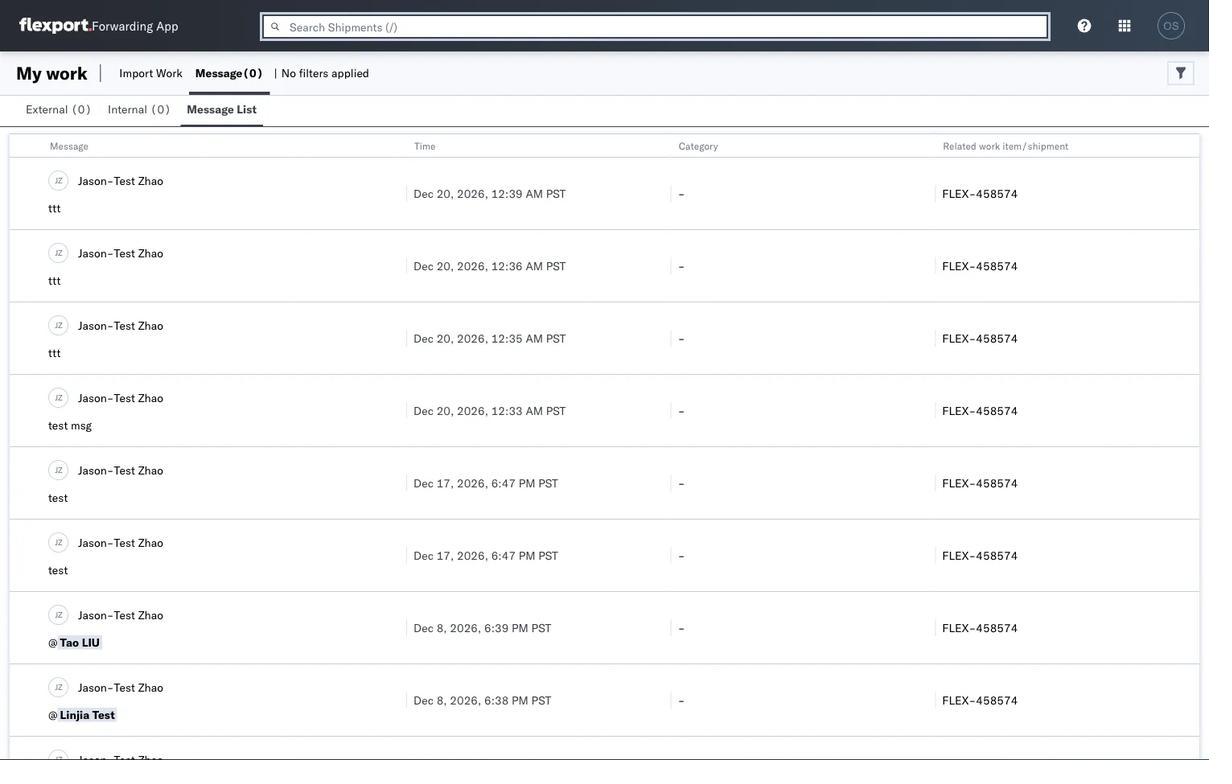 Task type: vqa. For each thing, say whether or not it's contained in the screenshot.
shipment corresponding to new
no



Task type: locate. For each thing, give the bounding box(es) containing it.
2026,
[[457, 186, 488, 200], [457, 259, 488, 273], [457, 331, 488, 345], [457, 404, 488, 418], [457, 476, 488, 490], [457, 548, 488, 562], [450, 621, 482, 635], [450, 693, 482, 707]]

6:47 down 12:33
[[491, 476, 516, 490]]

20, for dec 20, 2026, 12:36 am pst
[[437, 259, 454, 273]]

test left msg
[[48, 418, 68, 433]]

message list
[[187, 102, 257, 116]]

external
[[26, 102, 68, 116]]

1 horizontal spatial work
[[979, 140, 1000, 152]]

1 17, from the top
[[437, 476, 454, 490]]

(0) left |
[[243, 66, 263, 80]]

dec 17, 2026, 6:47 pm pst down dec 20, 2026, 12:33 am pst
[[414, 476, 558, 490]]

8, left 6:39
[[437, 621, 447, 635]]

1 dec 17, 2026, 6:47 pm pst from the top
[[414, 476, 558, 490]]

jason-test zhao
[[78, 173, 163, 187], [78, 246, 163, 260], [78, 318, 163, 332], [78, 391, 163, 405], [78, 463, 163, 477], [78, 536, 163, 550], [78, 608, 163, 622], [78, 680, 163, 694]]

j z
[[55, 175, 63, 185], [55, 248, 63, 258], [55, 320, 63, 330], [55, 392, 63, 403], [55, 465, 63, 475], [55, 537, 63, 547], [55, 610, 63, 620], [55, 682, 63, 692]]

4 20, from the top
[[437, 404, 454, 418]]

am right 12:35
[[526, 331, 543, 345]]

2 jason- from the top
[[78, 246, 114, 260]]

6:38
[[484, 693, 509, 707]]

Search Shipments (/) text field
[[262, 14, 1049, 39]]

8 - from the top
[[678, 693, 685, 707]]

1 test from the top
[[48, 418, 68, 433]]

|
[[274, 66, 277, 80]]

2026, down dec 20, 2026, 12:33 am pst
[[457, 476, 488, 490]]

z
[[58, 175, 63, 185], [58, 248, 63, 258], [58, 320, 63, 330], [58, 392, 63, 403], [58, 465, 63, 475], [58, 537, 63, 547], [58, 610, 63, 620], [58, 682, 63, 692]]

test
[[48, 418, 68, 433], [48, 491, 68, 505], [48, 563, 68, 577]]

am for 12:36
[[526, 259, 543, 273]]

work
[[46, 62, 88, 84], [979, 140, 1000, 152]]

7 dec from the top
[[414, 621, 434, 635]]

2 @ from the top
[[48, 708, 58, 722]]

msg
[[71, 418, 92, 433]]

1 dec from the top
[[414, 186, 434, 200]]

6 jason-test zhao from the top
[[78, 536, 163, 550]]

work up external (0)
[[46, 62, 88, 84]]

2 resize handle column header from the left
[[652, 134, 671, 760]]

filters
[[299, 66, 329, 80]]

(0)
[[243, 66, 263, 80], [71, 102, 92, 116], [150, 102, 171, 116]]

6 jason- from the top
[[78, 536, 114, 550]]

3 ttt from the top
[[48, 346, 61, 360]]

(0) right internal
[[150, 102, 171, 116]]

2 z from the top
[[58, 248, 63, 258]]

4 z from the top
[[58, 392, 63, 403]]

am
[[526, 186, 543, 200], [526, 259, 543, 273], [526, 331, 543, 345], [526, 404, 543, 418]]

6 458574 from the top
[[976, 548, 1018, 562]]

2 20, from the top
[[437, 259, 454, 273]]

-
[[678, 186, 685, 200], [678, 259, 685, 273], [678, 331, 685, 345], [678, 404, 685, 418], [678, 476, 685, 490], [678, 548, 685, 562], [678, 621, 685, 635], [678, 693, 685, 707]]

(0) for message (0)
[[243, 66, 263, 80]]

message up message list on the left of the page
[[195, 66, 243, 80]]

7 z from the top
[[58, 610, 63, 620]]

1 vertical spatial @
[[48, 708, 58, 722]]

1 8, from the top
[[437, 621, 447, 635]]

os
[[1164, 20, 1179, 32]]

ttt for dec 20, 2026, 12:35 am pst
[[48, 346, 61, 360]]

dec 17, 2026, 6:47 pm pst up dec 8, 2026, 6:39 pm pst at the bottom left
[[414, 548, 558, 562]]

8 flex- from the top
[[943, 693, 976, 707]]

applied
[[332, 66, 369, 80]]

4 flex- from the top
[[943, 404, 976, 418]]

2 8, from the top
[[437, 693, 447, 707]]

linjia
[[60, 708, 90, 722]]

1 ttt from the top
[[48, 201, 61, 215]]

am right 12:36
[[526, 259, 543, 273]]

8, for dec 8, 2026, 6:39 pm pst
[[437, 621, 447, 635]]

2026, left 12:33
[[457, 404, 488, 418]]

6:47 up 6:39
[[491, 548, 516, 562]]

pst
[[546, 186, 566, 200], [546, 259, 566, 273], [546, 331, 566, 345], [546, 404, 566, 418], [539, 476, 558, 490], [539, 548, 558, 562], [532, 621, 551, 635], [532, 693, 551, 707]]

message inside button
[[187, 102, 234, 116]]

4 resize handle column header from the left
[[1180, 134, 1200, 760]]

@ left the tao
[[48, 636, 58, 650]]

flex-
[[943, 186, 976, 200], [943, 259, 976, 273], [943, 331, 976, 345], [943, 404, 976, 418], [943, 476, 976, 490], [943, 548, 976, 562], [943, 621, 976, 635], [943, 693, 976, 707]]

test up the tao
[[48, 563, 68, 577]]

17,
[[437, 476, 454, 490], [437, 548, 454, 562]]

8, left 6:38
[[437, 693, 447, 707]]

dec
[[414, 186, 434, 200], [414, 259, 434, 273], [414, 331, 434, 345], [414, 404, 434, 418], [414, 476, 434, 490], [414, 548, 434, 562], [414, 621, 434, 635], [414, 693, 434, 707]]

flexport. image
[[19, 18, 92, 34]]

3 flex- from the top
[[943, 331, 976, 345]]

6 j from the top
[[55, 537, 58, 547]]

2 dec 17, 2026, 6:47 pm pst from the top
[[414, 548, 558, 562]]

6 dec from the top
[[414, 548, 434, 562]]

ttt
[[48, 201, 61, 215], [48, 274, 61, 288], [48, 346, 61, 360]]

8 jason- from the top
[[78, 680, 114, 694]]

os button
[[1153, 7, 1190, 44]]

0 vertical spatial message
[[195, 66, 243, 80]]

am right 12:39
[[526, 186, 543, 200]]

@ tao liu
[[48, 636, 100, 650]]

test down test msg
[[48, 491, 68, 505]]

(0) right external
[[71, 102, 92, 116]]

1 j from the top
[[55, 175, 58, 185]]

message list button
[[181, 95, 263, 126]]

1 vertical spatial 8,
[[437, 693, 447, 707]]

@
[[48, 636, 58, 650], [48, 708, 58, 722]]

2 vertical spatial test
[[48, 563, 68, 577]]

forwarding
[[92, 18, 153, 33]]

1 am from the top
[[526, 186, 543, 200]]

1 vertical spatial dec 17, 2026, 6:47 pm pst
[[414, 548, 558, 562]]

8, for dec 8, 2026, 6:38 pm pst
[[437, 693, 447, 707]]

2026, up dec 8, 2026, 6:39 pm pst at the bottom left
[[457, 548, 488, 562]]

item/shipment
[[1003, 140, 1069, 152]]

2 flex- from the top
[[943, 259, 976, 273]]

jason-
[[78, 173, 114, 187], [78, 246, 114, 260], [78, 318, 114, 332], [78, 391, 114, 405], [78, 463, 114, 477], [78, 536, 114, 550], [78, 608, 114, 622], [78, 680, 114, 694]]

dec 17, 2026, 6:47 pm pst
[[414, 476, 558, 490], [414, 548, 558, 562]]

8 jason-test zhao from the top
[[78, 680, 163, 694]]

2 horizontal spatial (0)
[[243, 66, 263, 80]]

0 vertical spatial 17,
[[437, 476, 454, 490]]

pm
[[519, 476, 536, 490], [519, 548, 536, 562], [512, 621, 529, 635], [512, 693, 529, 707]]

20, left 12:33
[[437, 404, 454, 418]]

2 flex- 458574 from the top
[[943, 259, 1018, 273]]

1 vertical spatial message
[[187, 102, 234, 116]]

20, left 12:39
[[437, 186, 454, 200]]

4 dec from the top
[[414, 404, 434, 418]]

20, left 12:35
[[437, 331, 454, 345]]

import work button
[[113, 52, 189, 95]]

liu
[[82, 636, 100, 650]]

1 vertical spatial 17,
[[437, 548, 454, 562]]

3 dec from the top
[[414, 331, 434, 345]]

my
[[16, 62, 42, 84]]

2 vertical spatial ttt
[[48, 346, 61, 360]]

0 horizontal spatial work
[[46, 62, 88, 84]]

@ left linjia
[[48, 708, 58, 722]]

12:33
[[491, 404, 523, 418]]

1 vertical spatial ttt
[[48, 274, 61, 288]]

0 vertical spatial test
[[48, 418, 68, 433]]

my work
[[16, 62, 88, 84]]

message
[[195, 66, 243, 80], [187, 102, 234, 116], [50, 140, 88, 152]]

message left list
[[187, 102, 234, 116]]

resize handle column header
[[387, 134, 406, 760], [652, 134, 671, 760], [916, 134, 935, 760], [1180, 134, 1200, 760]]

1 flex- 458574 from the top
[[943, 186, 1018, 200]]

1 horizontal spatial (0)
[[150, 102, 171, 116]]

0 vertical spatial 8,
[[437, 621, 447, 635]]

3 jason-test zhao from the top
[[78, 318, 163, 332]]

2026, left 6:38
[[450, 693, 482, 707]]

test msg
[[48, 418, 92, 433]]

resize handle column header for message
[[387, 134, 406, 760]]

0 vertical spatial dec 17, 2026, 6:47 pm pst
[[414, 476, 558, 490]]

app
[[156, 18, 178, 33]]

category
[[679, 140, 718, 152]]

8 j z from the top
[[55, 682, 63, 692]]

0 vertical spatial 6:47
[[491, 476, 516, 490]]

1 vertical spatial work
[[979, 140, 1000, 152]]

ttt for dec 20, 2026, 12:39 am pst
[[48, 201, 61, 215]]

am right 12:33
[[526, 404, 543, 418]]

3 flex- 458574 from the top
[[943, 331, 1018, 345]]

1 vertical spatial 6:47
[[491, 548, 516, 562]]

1 @ from the top
[[48, 636, 58, 650]]

8,
[[437, 621, 447, 635], [437, 693, 447, 707]]

4 j z from the top
[[55, 392, 63, 403]]

no
[[281, 66, 296, 80]]

20,
[[437, 186, 454, 200], [437, 259, 454, 273], [437, 331, 454, 345], [437, 404, 454, 418]]

2 am from the top
[[526, 259, 543, 273]]

4 jason-test zhao from the top
[[78, 391, 163, 405]]

@ linjia test
[[48, 708, 115, 722]]

3 resize handle column header from the left
[[916, 134, 935, 760]]

3 - from the top
[[678, 331, 685, 345]]

1 vertical spatial test
[[48, 491, 68, 505]]

3 zhao from the top
[[138, 318, 163, 332]]

2 ttt from the top
[[48, 274, 61, 288]]

related work item/shipment
[[943, 140, 1069, 152]]

zhao
[[138, 173, 163, 187], [138, 246, 163, 260], [138, 318, 163, 332], [138, 391, 163, 405], [138, 463, 163, 477], [138, 536, 163, 550], [138, 608, 163, 622], [138, 680, 163, 694]]

0 vertical spatial work
[[46, 62, 88, 84]]

8 zhao from the top
[[138, 680, 163, 694]]

| no filters applied
[[274, 66, 369, 80]]

test
[[114, 173, 135, 187], [114, 246, 135, 260], [114, 318, 135, 332], [114, 391, 135, 405], [114, 463, 135, 477], [114, 536, 135, 550], [114, 608, 135, 622], [114, 680, 135, 694], [92, 708, 115, 722]]

4 jason- from the top
[[78, 391, 114, 405]]

0 horizontal spatial (0)
[[71, 102, 92, 116]]

0 vertical spatial @
[[48, 636, 58, 650]]

0 vertical spatial ttt
[[48, 201, 61, 215]]

4 am from the top
[[526, 404, 543, 418]]

work right related
[[979, 140, 1000, 152]]

j
[[55, 175, 58, 185], [55, 248, 58, 258], [55, 320, 58, 330], [55, 392, 58, 403], [55, 465, 58, 475], [55, 537, 58, 547], [55, 610, 58, 620], [55, 682, 58, 692]]

forwarding app
[[92, 18, 178, 33]]

7 j z from the top
[[55, 610, 63, 620]]

message down external (0) button
[[50, 140, 88, 152]]

dec 8, 2026, 6:39 pm pst
[[414, 621, 551, 635]]

6:47
[[491, 476, 516, 490], [491, 548, 516, 562]]

1 resize handle column header from the left
[[387, 134, 406, 760]]

flex- 458574
[[943, 186, 1018, 200], [943, 259, 1018, 273], [943, 331, 1018, 345], [943, 404, 1018, 418], [943, 476, 1018, 490], [943, 548, 1018, 562], [943, 621, 1018, 635], [943, 693, 1018, 707]]

458574
[[976, 186, 1018, 200], [976, 259, 1018, 273], [976, 331, 1018, 345], [976, 404, 1018, 418], [976, 476, 1018, 490], [976, 548, 1018, 562], [976, 621, 1018, 635], [976, 693, 1018, 707]]

20, left 12:36
[[437, 259, 454, 273]]



Task type: describe. For each thing, give the bounding box(es) containing it.
7 458574 from the top
[[976, 621, 1018, 635]]

related
[[943, 140, 977, 152]]

import
[[119, 66, 153, 80]]

1 zhao from the top
[[138, 173, 163, 187]]

5 flex- from the top
[[943, 476, 976, 490]]

3 test from the top
[[48, 563, 68, 577]]

2 j from the top
[[55, 248, 58, 258]]

external (0) button
[[19, 95, 101, 126]]

dec 20, 2026, 12:36 am pst
[[414, 259, 566, 273]]

2 jason-test zhao from the top
[[78, 246, 163, 260]]

4 flex- 458574 from the top
[[943, 404, 1018, 418]]

8 flex- 458574 from the top
[[943, 693, 1018, 707]]

12:35
[[491, 331, 523, 345]]

dec 8, 2026, 6:38 pm pst
[[414, 693, 551, 707]]

3 458574 from the top
[[976, 331, 1018, 345]]

5 - from the top
[[678, 476, 685, 490]]

6 j z from the top
[[55, 537, 63, 547]]

ttt for dec 20, 2026, 12:36 am pst
[[48, 274, 61, 288]]

resize handle column header for related work item/shipment
[[1180, 134, 1200, 760]]

12:36
[[491, 259, 523, 273]]

2026, left 12:35
[[457, 331, 488, 345]]

4 - from the top
[[678, 404, 685, 418]]

2 test from the top
[[48, 491, 68, 505]]

7 flex- 458574 from the top
[[943, 621, 1018, 635]]

2 - from the top
[[678, 259, 685, 273]]

8 458574 from the top
[[976, 693, 1018, 707]]

20, for dec 20, 2026, 12:33 am pst
[[437, 404, 454, 418]]

3 j z from the top
[[55, 320, 63, 330]]

internal (0) button
[[101, 95, 181, 126]]

message for list
[[187, 102, 234, 116]]

7 zhao from the top
[[138, 608, 163, 622]]

6 zhao from the top
[[138, 536, 163, 550]]

5 jason- from the top
[[78, 463, 114, 477]]

time
[[414, 140, 436, 152]]

@ for @ tao liu
[[48, 636, 58, 650]]

tao
[[60, 636, 79, 650]]

7 flex- from the top
[[943, 621, 976, 635]]

1 458574 from the top
[[976, 186, 1018, 200]]

5 flex- 458574 from the top
[[943, 476, 1018, 490]]

2 dec from the top
[[414, 259, 434, 273]]

2026, left 12:36
[[457, 259, 488, 273]]

5 j z from the top
[[55, 465, 63, 475]]

internal
[[108, 102, 147, 116]]

forwarding app link
[[19, 18, 178, 34]]

resize handle column header for category
[[916, 134, 935, 760]]

6:39
[[484, 621, 509, 635]]

3 j from the top
[[55, 320, 58, 330]]

internal (0)
[[108, 102, 171, 116]]

6 flex- 458574 from the top
[[943, 548, 1018, 562]]

dec 20, 2026, 12:35 am pst
[[414, 331, 566, 345]]

2 458574 from the top
[[976, 259, 1018, 273]]

1 z from the top
[[58, 175, 63, 185]]

6 - from the top
[[678, 548, 685, 562]]

7 jason-test zhao from the top
[[78, 608, 163, 622]]

external (0)
[[26, 102, 92, 116]]

5 458574 from the top
[[976, 476, 1018, 490]]

4 j from the top
[[55, 392, 58, 403]]

1 j z from the top
[[55, 175, 63, 185]]

5 j from the top
[[55, 465, 58, 475]]

20, for dec 20, 2026, 12:39 am pst
[[437, 186, 454, 200]]

4 458574 from the top
[[976, 404, 1018, 418]]

6 z from the top
[[58, 537, 63, 547]]

1 - from the top
[[678, 186, 685, 200]]

8 z from the top
[[58, 682, 63, 692]]

5 zhao from the top
[[138, 463, 163, 477]]

resize handle column header for time
[[652, 134, 671, 760]]

(0) for external (0)
[[71, 102, 92, 116]]

work for related
[[979, 140, 1000, 152]]

1 jason-test zhao from the top
[[78, 173, 163, 187]]

12:39
[[491, 186, 523, 200]]

8 j from the top
[[55, 682, 58, 692]]

1 flex- from the top
[[943, 186, 976, 200]]

1 6:47 from the top
[[491, 476, 516, 490]]

import work
[[119, 66, 183, 80]]

3 z from the top
[[58, 320, 63, 330]]

6 flex- from the top
[[943, 548, 976, 562]]

2026, left 6:39
[[450, 621, 482, 635]]

message for (0)
[[195, 66, 243, 80]]

7 jason- from the top
[[78, 608, 114, 622]]

am for 12:35
[[526, 331, 543, 345]]

20, for dec 20, 2026, 12:35 am pst
[[437, 331, 454, 345]]

list
[[237, 102, 257, 116]]

dec 20, 2026, 12:39 am pst
[[414, 186, 566, 200]]

5 z from the top
[[58, 465, 63, 475]]

2 vertical spatial message
[[50, 140, 88, 152]]

(0) for internal (0)
[[150, 102, 171, 116]]

5 dec from the top
[[414, 476, 434, 490]]

2 j z from the top
[[55, 248, 63, 258]]

8 dec from the top
[[414, 693, 434, 707]]

1 jason- from the top
[[78, 173, 114, 187]]

message (0)
[[195, 66, 263, 80]]

2 zhao from the top
[[138, 246, 163, 260]]

2 6:47 from the top
[[491, 548, 516, 562]]

7 j from the top
[[55, 610, 58, 620]]

4 zhao from the top
[[138, 391, 163, 405]]

@ for @ linjia test
[[48, 708, 58, 722]]

work
[[156, 66, 183, 80]]

dec 20, 2026, 12:33 am pst
[[414, 404, 566, 418]]

2 17, from the top
[[437, 548, 454, 562]]

am for 12:33
[[526, 404, 543, 418]]

3 jason- from the top
[[78, 318, 114, 332]]

7 - from the top
[[678, 621, 685, 635]]

2026, left 12:39
[[457, 186, 488, 200]]

5 jason-test zhao from the top
[[78, 463, 163, 477]]

am for 12:39
[[526, 186, 543, 200]]

work for my
[[46, 62, 88, 84]]



